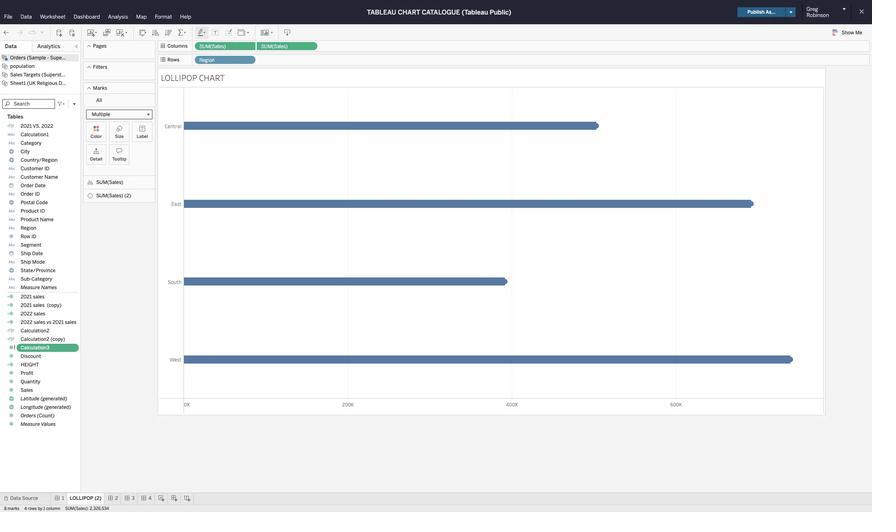 Task type: vqa. For each thing, say whether or not it's contained in the screenshot.
"CHART" for LOLLIPOP
yes



Task type: locate. For each thing, give the bounding box(es) containing it.
columns
[[167, 43, 188, 49]]

orders up population
[[10, 55, 26, 61]]

marks. press enter to open the view data window.. use arrow keys to navigate data visualization elements. image
[[184, 87, 824, 399]]

sub-
[[21, 276, 31, 282]]

(2) up 2,326,534 on the bottom left
[[95, 496, 101, 501]]

0 horizontal spatial region
[[21, 225, 36, 231]]

2021 left vs.
[[21, 123, 32, 129]]

data up redo icon
[[21, 14, 32, 20]]

0 vertical spatial (generated)
[[41, 396, 67, 402]]

date for ship date
[[32, 251, 43, 256]]

1 order from the top
[[21, 183, 34, 188]]

highlight image
[[197, 29, 207, 37]]

0 vertical spatial product
[[21, 208, 39, 214]]

(uk
[[27, 80, 36, 86]]

0 vertical spatial 1
[[62, 496, 64, 501]]

1 vertical spatial (2)
[[95, 496, 101, 501]]

0 horizontal spatial 1
[[43, 506, 45, 511]]

1 horizontal spatial (2)
[[125, 193, 131, 199]]

0 vertical spatial chart
[[398, 8, 420, 16]]

mode
[[32, 259, 45, 265]]

sales left vs
[[34, 320, 45, 325]]

calculation2 up the calculation3 at the bottom of page
[[21, 337, 49, 342]]

postal code
[[21, 200, 48, 205]]

(generated) up longitude (generated)
[[41, 396, 67, 402]]

1 vertical spatial calculation2
[[21, 337, 49, 342]]

4 left the rows
[[24, 506, 27, 511]]

new worksheet image
[[87, 29, 98, 37]]

1 vertical spatial date
[[32, 251, 43, 256]]

(copy) up vs
[[47, 303, 61, 308]]

1 vertical spatial product
[[21, 217, 39, 222]]

2022 down 2021 sales  (copy)
[[21, 311, 32, 317]]

1 horizontal spatial replay animation image
[[40, 30, 44, 35]]

state/province
[[21, 268, 56, 273]]

customer
[[21, 166, 43, 172], [21, 174, 43, 180]]

2 vertical spatial 2022
[[21, 320, 32, 325]]

measure for measure names
[[21, 285, 40, 290]]

sales down 2021 sales  (copy)
[[34, 311, 45, 317]]

sales down 2021 sales
[[33, 303, 45, 308]]

calculation2
[[21, 328, 49, 334], [21, 337, 49, 342]]

ship for ship date
[[21, 251, 31, 256]]

2021
[[21, 123, 32, 129], [21, 294, 32, 300], [21, 303, 32, 308], [53, 320, 64, 325]]

1 vertical spatial orders
[[21, 413, 36, 419]]

orders down longitude
[[21, 413, 36, 419]]

2 product from the top
[[21, 217, 39, 222]]

category up measure names
[[31, 276, 52, 282]]

id down code
[[40, 208, 45, 214]]

lollipop (2)
[[70, 496, 101, 501]]

1 horizontal spatial 4
[[149, 496, 152, 501]]

0 horizontal spatial chart
[[199, 72, 225, 83]]

map
[[136, 14, 147, 20]]

greg
[[807, 6, 819, 12]]

West, Region. Press Space to toggle selection. Press Escape to go back to the left margin. Use arrow keys to navigate headers text field
[[159, 321, 184, 398]]

0 vertical spatial data
[[21, 14, 32, 20]]

1 horizontal spatial chart
[[398, 8, 420, 16]]

order up 'order id'
[[21, 183, 34, 188]]

ship
[[21, 251, 31, 256], [21, 259, 31, 265]]

ship down segment
[[21, 251, 31, 256]]

sales for 2022 sales
[[34, 311, 45, 317]]

1 vertical spatial (copy)
[[51, 337, 65, 342]]

measure
[[21, 285, 40, 290], [21, 421, 40, 427]]

(copy) down vs
[[51, 337, 65, 342]]

new data source image
[[55, 29, 64, 37]]

lollipop
[[161, 72, 197, 83], [70, 496, 93, 501]]

by
[[38, 506, 42, 511]]

customer up order date
[[21, 174, 43, 180]]

lollipop up sum(sales):
[[70, 496, 93, 501]]

1 vertical spatial 1
[[43, 506, 45, 511]]

sum(sales) down tooltip
[[96, 193, 123, 199]]

data up marks
[[10, 496, 21, 501]]

name for product name
[[40, 217, 54, 222]]

population
[[10, 64, 35, 69]]

0 vertical spatial date
[[35, 183, 46, 188]]

name
[[44, 174, 58, 180], [40, 217, 54, 222]]

category
[[21, 140, 42, 146], [31, 276, 52, 282]]

4 right 3
[[149, 496, 152, 501]]

0 vertical spatial region
[[199, 57, 215, 63]]

2021 down measure names
[[21, 294, 32, 300]]

1 vertical spatial ship
[[21, 259, 31, 265]]

id right row
[[31, 234, 36, 239]]

show
[[842, 30, 855, 36]]

1 vertical spatial order
[[21, 191, 34, 197]]

sales right vs
[[65, 320, 77, 325]]

id for row id
[[31, 234, 36, 239]]

sales for 2022 sales vs 2021 sales
[[34, 320, 45, 325]]

(generated) up (count)
[[44, 404, 71, 410]]

1 vertical spatial name
[[40, 217, 54, 222]]

(2)
[[125, 193, 131, 199], [95, 496, 101, 501]]

2 measure from the top
[[21, 421, 40, 427]]

1 vertical spatial (generated)
[[44, 404, 71, 410]]

1 vertical spatial category
[[31, 276, 52, 282]]

id
[[44, 166, 49, 172], [35, 191, 40, 197], [40, 208, 45, 214], [31, 234, 36, 239]]

chart
[[398, 8, 420, 16], [199, 72, 225, 83]]

ship down ship date
[[21, 259, 31, 265]]

1 ship from the top
[[21, 251, 31, 256]]

0 vertical spatial ship
[[21, 251, 31, 256]]

format workbook image
[[224, 29, 233, 37]]

0 horizontal spatial (2)
[[95, 496, 101, 501]]

product id
[[21, 208, 45, 214]]

1 customer from the top
[[21, 166, 43, 172]]

name down customer id
[[44, 174, 58, 180]]

1 horizontal spatial lollipop
[[161, 72, 197, 83]]

undo image
[[2, 29, 11, 37]]

order
[[21, 183, 34, 188], [21, 191, 34, 197]]

0 vertical spatial order
[[21, 183, 34, 188]]

name down product id
[[40, 217, 54, 222]]

id up postal code on the top left of the page
[[35, 191, 40, 197]]

show/hide cards image
[[260, 29, 273, 37]]

lollipop chart
[[161, 72, 225, 83]]

religious
[[37, 80, 58, 86]]

0 horizontal spatial 4
[[24, 506, 27, 511]]

chart for lollipop
[[199, 72, 225, 83]]

tooltip
[[112, 157, 126, 162]]

1 horizontal spatial region
[[199, 57, 215, 63]]

totals image
[[178, 29, 187, 37]]

1 horizontal spatial 1
[[62, 496, 64, 501]]

2 customer from the top
[[21, 174, 43, 180]]

0 vertical spatial 4
[[149, 496, 152, 501]]

1 vertical spatial data
[[5, 43, 17, 49]]

1 product from the top
[[21, 208, 39, 214]]

sheet1 (uk religious demographics)
[[10, 80, 94, 86]]

calculation3
[[21, 345, 49, 351]]

id up customer name
[[44, 166, 49, 172]]

data down 'undo' image
[[5, 43, 17, 49]]

calculation2 up calculation2 (copy)
[[21, 328, 49, 334]]

1 vertical spatial 2022
[[21, 311, 32, 317]]

publish
[[748, 9, 765, 15]]

data source
[[10, 496, 38, 501]]

orders
[[10, 55, 26, 61], [21, 413, 36, 419]]

0 vertical spatial lollipop
[[161, 72, 197, 83]]

0 vertical spatial measure
[[21, 285, 40, 290]]

measure for measure values
[[21, 421, 40, 427]]

pause auto updates image
[[68, 29, 76, 37]]

2 vertical spatial data
[[10, 496, 21, 501]]

date up 'mode'
[[32, 251, 43, 256]]

source
[[22, 496, 38, 501]]

region up lollipop chart
[[199, 57, 215, 63]]

quantity
[[21, 379, 40, 385]]

customer name
[[21, 174, 58, 180]]

replay animation image right redo icon
[[28, 29, 36, 37]]

-
[[47, 55, 49, 61]]

sales
[[33, 294, 45, 300], [33, 303, 45, 308], [34, 311, 45, 317], [34, 320, 45, 325], [65, 320, 77, 325]]

sales
[[21, 388, 33, 393]]

measure down sub-
[[21, 285, 40, 290]]

1 vertical spatial region
[[21, 225, 36, 231]]

0 horizontal spatial lollipop
[[70, 496, 93, 501]]

me
[[856, 30, 863, 36]]

(tableau
[[462, 8, 488, 16]]

public)
[[490, 8, 512, 16]]

marks
[[8, 506, 19, 511]]

4
[[149, 496, 152, 501], [24, 506, 27, 511]]

order up postal
[[21, 191, 34, 197]]

(2) down tooltip
[[125, 193, 131, 199]]

2022 down 2022 sales
[[21, 320, 32, 325]]

region up row id
[[21, 225, 36, 231]]

measure values
[[21, 421, 56, 427]]

(5))
[[77, 55, 85, 61]]

1 vertical spatial measure
[[21, 421, 40, 427]]

0 vertical spatial orders
[[10, 55, 26, 61]]

measure down orders (count)
[[21, 421, 40, 427]]

2021 up 2022 sales
[[21, 303, 32, 308]]

0 vertical spatial name
[[44, 174, 58, 180]]

demographics)
[[59, 80, 94, 86]]

catalogue
[[422, 8, 460, 16]]

greg robinson
[[807, 6, 830, 18]]

replay animation image up the "analytics"
[[40, 30, 44, 35]]

1 right by on the bottom of the page
[[43, 506, 45, 511]]

customer down country/region
[[21, 166, 43, 172]]

0 vertical spatial customer
[[21, 166, 43, 172]]

calculation2 for calculation2
[[21, 328, 49, 334]]

2022 right vs.
[[41, 123, 53, 129]]

(generated)
[[41, 396, 67, 402], [44, 404, 71, 410]]

8 marks
[[4, 506, 19, 511]]

longitude
[[21, 404, 43, 410]]

4 rows by 1 column
[[24, 506, 60, 511]]

sales for 2021 sales
[[33, 294, 45, 300]]

1 vertical spatial lollipop
[[70, 496, 93, 501]]

1 left lollipop (2)
[[62, 496, 64, 501]]

2 calculation2 from the top
[[21, 337, 49, 342]]

product down product id
[[21, 217, 39, 222]]

date down customer name
[[35, 183, 46, 188]]

category down calculation1
[[21, 140, 42, 146]]

1 vertical spatial chart
[[199, 72, 225, 83]]

1 measure from the top
[[21, 285, 40, 290]]

rows
[[28, 506, 37, 511]]

0 vertical spatial calculation2
[[21, 328, 49, 334]]

product
[[21, 208, 39, 214], [21, 217, 39, 222]]

sales up 2021 sales  (copy)
[[33, 294, 45, 300]]

1 vertical spatial 4
[[24, 506, 27, 511]]

robinson
[[807, 12, 830, 18]]

1 vertical spatial customer
[[21, 174, 43, 180]]

2 ship from the top
[[21, 259, 31, 265]]

0 vertical spatial (2)
[[125, 193, 131, 199]]

2022
[[41, 123, 53, 129], [21, 311, 32, 317], [21, 320, 32, 325]]

2 order from the top
[[21, 191, 34, 197]]

1 calculation2 from the top
[[21, 328, 49, 334]]

marks
[[93, 85, 107, 91]]

2022 for 2022 sales
[[21, 311, 32, 317]]

replay animation image
[[28, 29, 36, 37], [40, 30, 44, 35]]

product down postal
[[21, 208, 39, 214]]

vs
[[46, 320, 51, 325]]

lollipop down rows
[[161, 72, 197, 83]]

1
[[62, 496, 64, 501], [43, 506, 45, 511]]

customer id
[[21, 166, 49, 172]]

code
[[36, 200, 48, 205]]



Task type: describe. For each thing, give the bounding box(es) containing it.
collapse image
[[74, 44, 79, 49]]

product for product name
[[21, 217, 39, 222]]

lollipop for lollipop (2)
[[70, 496, 93, 501]]

product for product id
[[21, 208, 39, 214]]

longitude (generated)
[[21, 404, 71, 410]]

orders (count)
[[21, 413, 55, 419]]

3
[[132, 496, 135, 501]]

2021 right vs
[[53, 320, 64, 325]]

column
[[46, 506, 60, 511]]

rows
[[167, 57, 180, 63]]

id for product id
[[40, 208, 45, 214]]

superstore
[[50, 55, 76, 61]]

2021 for 2021 sales
[[21, 294, 32, 300]]

orders (sample - superstore (5))
[[10, 55, 85, 61]]

0 vertical spatial category
[[21, 140, 42, 146]]

label
[[137, 134, 148, 139]]

2022 sales vs 2021 sales
[[21, 320, 77, 325]]

segment
[[21, 242, 41, 248]]

help
[[180, 14, 191, 20]]

row id
[[21, 234, 36, 239]]

ship date
[[21, 251, 43, 256]]

Central, Region. Press Space to toggle selection. Press Escape to go back to the left margin. Use arrow keys to navigate headers text field
[[159, 87, 184, 165]]

sum(sales) down show/hide cards icon
[[261, 44, 288, 49]]

order for order id
[[21, 191, 34, 197]]

sorted descending by sum of sales within region image
[[165, 29, 173, 37]]

latitude (generated)
[[21, 396, 67, 402]]

vs.
[[33, 123, 40, 129]]

latitude
[[21, 396, 39, 402]]

2
[[115, 496, 118, 501]]

download image
[[284, 29, 292, 37]]

size
[[115, 134, 124, 139]]

2021 sales
[[21, 294, 46, 300]]

pages
[[93, 43, 107, 49]]

show me button
[[829, 26, 870, 39]]

2021 sales  (copy)
[[21, 303, 61, 308]]

order id
[[21, 191, 40, 197]]

chart for tableau
[[398, 8, 420, 16]]

2021 for 2021 sales  (copy)
[[21, 303, 32, 308]]

sum(sales): 2,326,534
[[65, 506, 109, 511]]

fit image
[[237, 29, 250, 37]]

ship for ship mode
[[21, 259, 31, 265]]

4 for 4
[[149, 496, 152, 501]]

2022 for 2022 sales vs 2021 sales
[[21, 320, 32, 325]]

id for order id
[[35, 191, 40, 197]]

tableau
[[367, 8, 396, 16]]

ship mode
[[21, 259, 45, 265]]

sheet1
[[10, 80, 26, 86]]

values
[[41, 421, 56, 427]]

profit
[[21, 371, 33, 376]]

orders for orders (count)
[[21, 413, 36, 419]]

2021 for 2021 vs. 2022
[[21, 123, 32, 129]]

(sample
[[27, 55, 46, 61]]

file
[[4, 14, 12, 20]]

tables
[[7, 114, 23, 120]]

calculation1
[[21, 132, 49, 138]]

product name
[[21, 217, 54, 222]]

filters
[[93, 64, 107, 70]]

4 for 4 rows by 1 column
[[24, 506, 27, 511]]

postal
[[21, 200, 35, 205]]

height
[[21, 362, 39, 368]]

orders for orders (sample - superstore (5))
[[10, 55, 26, 61]]

(2) for sum(sales) (2)
[[125, 193, 131, 199]]

date for order date
[[35, 183, 46, 188]]

calculation2 for calculation2 (copy)
[[21, 337, 49, 342]]

2021 vs. 2022
[[21, 123, 53, 129]]

sales for 2021 sales  (copy)
[[33, 303, 45, 308]]

8
[[4, 506, 7, 511]]

East, Region. Press Space to toggle selection. Press Escape to go back to the left margin. Use arrow keys to navigate headers text field
[[159, 165, 184, 243]]

0 horizontal spatial replay animation image
[[28, 29, 36, 37]]

2,326,534
[[90, 506, 109, 511]]

discount
[[21, 354, 41, 359]]

(generated) for latitude (generated)
[[41, 396, 67, 402]]

order for order date
[[21, 183, 34, 188]]

order date
[[21, 183, 46, 188]]

tableau chart catalogue (tableau public)
[[367, 8, 512, 16]]

publish as... button
[[738, 7, 786, 17]]

name for customer name
[[44, 174, 58, 180]]

sorted ascending by sum of sales within region image
[[152, 29, 160, 37]]

analysis
[[108, 14, 128, 20]]

0 vertical spatial 2022
[[41, 123, 53, 129]]

customer for customer name
[[21, 174, 43, 180]]

customer for customer id
[[21, 166, 43, 172]]

sum(sales) down 'show mark labels' image
[[199, 44, 226, 49]]

sum(sales) (2)
[[96, 193, 131, 199]]

sum(sales):
[[65, 506, 89, 511]]

row
[[21, 234, 30, 239]]

(generated) for longitude (generated)
[[44, 404, 71, 410]]

lollipop for lollipop chart
[[161, 72, 197, 83]]

dashboard
[[74, 14, 100, 20]]

analytics
[[37, 43, 60, 49]]

Search text field
[[2, 99, 55, 109]]

names
[[41, 285, 57, 290]]

id for customer id
[[44, 166, 49, 172]]

swap rows and columns image
[[139, 29, 147, 37]]

country/region
[[21, 157, 58, 163]]

city
[[21, 149, 30, 155]]

worksheet
[[40, 14, 66, 20]]

redo image
[[15, 29, 23, 37]]

sub-category
[[21, 276, 52, 282]]

show mark labels image
[[212, 29, 220, 37]]

2022 sales
[[21, 311, 45, 317]]

detail
[[90, 157, 102, 162]]

publish as...
[[748, 9, 776, 15]]

(2) for lollipop (2)
[[95, 496, 101, 501]]

sum(sales) up sum(sales) (2)
[[96, 180, 123, 185]]

all
[[96, 97, 102, 103]]

South, Region. Press Space to toggle selection. Press Escape to go back to the left margin. Use arrow keys to navigate headers text field
[[159, 243, 184, 321]]

show me
[[842, 30, 863, 36]]

0 vertical spatial (copy)
[[47, 303, 61, 308]]

(count)
[[37, 413, 55, 419]]

clear sheet image
[[116, 29, 129, 37]]

duplicate image
[[103, 29, 111, 37]]

calculation2 (copy)
[[21, 337, 65, 342]]

measure names
[[21, 285, 57, 290]]



